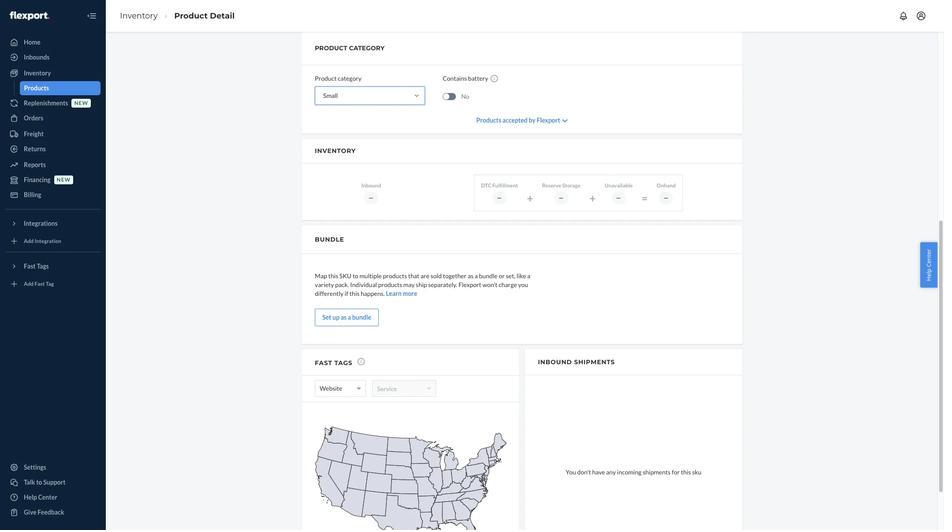 Task type: locate. For each thing, give the bounding box(es) containing it.
products
[[24, 84, 49, 92], [476, 116, 501, 124]]

0 vertical spatial fast tags
[[24, 262, 49, 270]]

onhand
[[657, 182, 676, 189]]

product left detail
[[174, 11, 208, 21]]

0 vertical spatial help
[[925, 269, 933, 281]]

1 horizontal spatial as
[[468, 272, 474, 279]]

no
[[461, 93, 469, 100]]

0 horizontal spatial +
[[527, 191, 533, 205]]

product
[[174, 11, 208, 21], [315, 74, 337, 82]]

to right talk
[[36, 479, 42, 486]]

0 horizontal spatial inventory
[[24, 69, 51, 77]]

0 vertical spatial products
[[24, 84, 49, 92]]

as right together
[[468, 272, 474, 279]]

don't
[[577, 468, 591, 476]]

fast tags button
[[5, 259, 101, 273]]

fast tags
[[24, 262, 49, 270], [315, 359, 353, 367]]

1 horizontal spatial product
[[315, 74, 337, 82]]

0 horizontal spatial inventory link
[[5, 66, 101, 80]]

1 horizontal spatial inbound
[[538, 358, 572, 366]]

fast tags up website
[[315, 359, 353, 367]]

0 vertical spatial flexport
[[537, 116, 560, 124]]

close navigation image
[[86, 11, 97, 21]]

1 vertical spatial this
[[350, 290, 360, 297]]

talk to support button
[[5, 475, 101, 490]]

as inside button
[[341, 313, 347, 321]]

1 horizontal spatial inventory
[[120, 11, 158, 21]]

0 vertical spatial help center
[[925, 249, 933, 281]]

1 vertical spatial tags
[[334, 359, 353, 367]]

shipments
[[574, 358, 615, 366]]

any
[[606, 468, 616, 476]]

products link
[[20, 81, 101, 95]]

0 vertical spatial fast
[[24, 262, 36, 270]]

add left integration at the top of page
[[24, 238, 34, 245]]

0 horizontal spatial product
[[174, 11, 208, 21]]

to right sku
[[353, 272, 358, 279]]

flexport right the by
[[537, 116, 560, 124]]

products for products
[[24, 84, 49, 92]]

0 vertical spatial add
[[24, 238, 34, 245]]

together
[[443, 272, 467, 279]]

like
[[517, 272, 526, 279]]

a inside button
[[348, 313, 351, 321]]

2 vertical spatial inventory
[[315, 147, 356, 155]]

fast
[[24, 262, 36, 270], [35, 281, 45, 287], [315, 359, 332, 367]]

0 vertical spatial new
[[74, 100, 88, 106]]

1 vertical spatial flexport
[[459, 281, 481, 288]]

to inside map this sku to multiple products that are sold together as a bundle or set, like a variety pack. individual products may ship separately. flexport won't charge you differently if this happens.
[[353, 272, 358, 279]]

0 vertical spatial bundle
[[479, 272, 498, 279]]

0 vertical spatial to
[[353, 272, 358, 279]]

0 horizontal spatial bundle
[[352, 313, 371, 321]]

4 ― from the left
[[616, 195, 622, 201]]

help center button
[[921, 242, 938, 288]]

=
[[642, 191, 648, 205]]

fast left the tag
[[35, 281, 45, 287]]

as right up
[[341, 313, 347, 321]]

0 horizontal spatial to
[[36, 479, 42, 486]]

0 horizontal spatial help
[[24, 494, 37, 501]]

add for add integration
[[24, 238, 34, 245]]

more
[[403, 290, 417, 297]]

category
[[338, 74, 362, 82]]

0 vertical spatial inventory
[[120, 11, 158, 21]]

flexport
[[537, 116, 560, 124], [459, 281, 481, 288]]

tags inside dropdown button
[[37, 262, 49, 270]]

this right if in the left of the page
[[350, 290, 360, 297]]

― for reserve storage
[[559, 195, 564, 201]]

new down products link
[[74, 100, 88, 106]]

1 horizontal spatial center
[[925, 249, 933, 267]]

1 vertical spatial inbound
[[538, 358, 572, 366]]

inbound
[[361, 182, 381, 189], [538, 358, 572, 366]]

map
[[315, 272, 327, 279]]

product
[[315, 44, 347, 52]]

1 vertical spatial bundle
[[352, 313, 371, 321]]

1 vertical spatial inventory link
[[5, 66, 101, 80]]

small
[[323, 92, 338, 99]]

bundle inside map this sku to multiple products that are sold together as a bundle or set, like a variety pack. individual products may ship separately. flexport won't charge you differently if this happens.
[[479, 272, 498, 279]]

help
[[925, 269, 933, 281], [24, 494, 37, 501]]

1 horizontal spatial this
[[350, 290, 360, 297]]

0 horizontal spatial inbound
[[361, 182, 381, 189]]

1 vertical spatial fast tags
[[315, 359, 353, 367]]

this left sku
[[328, 272, 338, 279]]

1 vertical spatial product
[[315, 74, 337, 82]]

0 vertical spatial tags
[[37, 262, 49, 270]]

1 horizontal spatial new
[[74, 100, 88, 106]]

0 horizontal spatial fast tags
[[24, 262, 49, 270]]

returns
[[24, 145, 46, 153]]

1 ― from the left
[[368, 195, 374, 201]]

1 vertical spatial add
[[24, 281, 34, 287]]

new for financing
[[57, 177, 71, 183]]

new down reports link
[[57, 177, 71, 183]]

1 horizontal spatial fast tags
[[315, 359, 353, 367]]

bundle up won't
[[479, 272, 498, 279]]

to inside button
[[36, 479, 42, 486]]

0 horizontal spatial a
[[348, 313, 351, 321]]

reserve
[[542, 182, 561, 189]]

a right together
[[475, 272, 478, 279]]

0 vertical spatial this
[[328, 272, 338, 279]]

set up as a bundle
[[322, 313, 371, 321]]

product for product category
[[315, 74, 337, 82]]

separately.
[[428, 281, 457, 288]]

tags up 'add fast tag' on the left of the page
[[37, 262, 49, 270]]

to
[[353, 272, 358, 279], [36, 479, 42, 486]]

happens.
[[361, 290, 385, 297]]

1 horizontal spatial inventory link
[[120, 11, 158, 21]]

battery
[[468, 74, 488, 82]]

1 horizontal spatial products
[[476, 116, 501, 124]]

1 horizontal spatial tags
[[334, 359, 353, 367]]

a
[[475, 272, 478, 279], [527, 272, 530, 279], [348, 313, 351, 321]]

product inside breadcrumbs navigation
[[174, 11, 208, 21]]

contains battery
[[443, 74, 488, 82]]

0 vertical spatial center
[[925, 249, 933, 267]]

may
[[403, 281, 415, 288]]

bundle
[[479, 272, 498, 279], [352, 313, 371, 321]]

1 vertical spatial inventory
[[24, 69, 51, 77]]

0 vertical spatial inbound
[[361, 182, 381, 189]]

0 horizontal spatial new
[[57, 177, 71, 183]]

bundle
[[315, 235, 344, 243]]

products accepted by flexport
[[476, 116, 560, 124]]

give feedback
[[24, 509, 64, 516]]

storage
[[562, 182, 581, 189]]

1 vertical spatial help center
[[24, 494, 57, 501]]

2 ― from the left
[[497, 195, 503, 201]]

this right for
[[681, 468, 691, 476]]

0 vertical spatial as
[[468, 272, 474, 279]]

settings link
[[5, 460, 101, 475]]

open account menu image
[[916, 11, 927, 21]]

1 horizontal spatial to
[[353, 272, 358, 279]]

inventory link inside breadcrumbs navigation
[[120, 11, 158, 21]]

bundle inside button
[[352, 313, 371, 321]]

product category
[[315, 74, 362, 82]]

1 horizontal spatial help center
[[925, 249, 933, 281]]

― for dtc fulfillment
[[497, 195, 503, 201]]

as inside map this sku to multiple products that are sold together as a bundle or set, like a variety pack. individual products may ship separately. flexport won't charge you differently if this happens.
[[468, 272, 474, 279]]

integration
[[35, 238, 61, 245]]

integrations button
[[5, 217, 101, 231]]

0 horizontal spatial flexport
[[459, 281, 481, 288]]

inbound for inbound
[[361, 182, 381, 189]]

0 horizontal spatial as
[[341, 313, 347, 321]]

add
[[24, 238, 34, 245], [24, 281, 34, 287]]

help inside help center link
[[24, 494, 37, 501]]

0 vertical spatial inventory link
[[120, 11, 158, 21]]

freight link
[[5, 127, 101, 141]]

flexport down together
[[459, 281, 481, 288]]

0 horizontal spatial tags
[[37, 262, 49, 270]]

5 ― from the left
[[663, 195, 669, 201]]

tags up website
[[334, 359, 353, 367]]

2 horizontal spatial a
[[527, 272, 530, 279]]

bundle right up
[[352, 313, 371, 321]]

0 horizontal spatial products
[[24, 84, 49, 92]]

home link
[[5, 35, 101, 49]]

that
[[408, 272, 419, 279]]

products left accepted
[[476, 116, 501, 124]]

center
[[925, 249, 933, 267], [38, 494, 57, 501]]

0 vertical spatial product
[[174, 11, 208, 21]]

2 add from the top
[[24, 281, 34, 287]]

2 vertical spatial this
[[681, 468, 691, 476]]

as
[[468, 272, 474, 279], [341, 313, 347, 321]]

fast inside dropdown button
[[24, 262, 36, 270]]

1 horizontal spatial help
[[925, 269, 933, 281]]

new
[[74, 100, 88, 106], [57, 177, 71, 183]]

product up small
[[315, 74, 337, 82]]

a right like
[[527, 272, 530, 279]]

1 horizontal spatial bundle
[[479, 272, 498, 279]]

1 horizontal spatial a
[[475, 272, 478, 279]]

product detail
[[174, 11, 235, 21]]

3 ― from the left
[[559, 195, 564, 201]]

1 vertical spatial help
[[24, 494, 37, 501]]

add left the tag
[[24, 281, 34, 287]]

1 horizontal spatial +
[[590, 191, 596, 205]]

financing
[[24, 176, 51, 183]]

fast up website
[[315, 359, 332, 367]]

learn more
[[386, 290, 417, 297]]

this
[[328, 272, 338, 279], [350, 290, 360, 297], [681, 468, 691, 476]]

0 horizontal spatial center
[[38, 494, 57, 501]]

― for unavailable
[[616, 195, 622, 201]]

1 add from the top
[[24, 238, 34, 245]]

products up may
[[383, 272, 407, 279]]

products up replenishments
[[24, 84, 49, 92]]

1 vertical spatial as
[[341, 313, 347, 321]]

add fast tag link
[[5, 277, 101, 291]]

fast up 'add fast tag' on the left of the page
[[24, 262, 36, 270]]

multiple
[[360, 272, 382, 279]]

products for products accepted by flexport
[[476, 116, 501, 124]]

you
[[566, 468, 576, 476]]

1 vertical spatial products
[[476, 116, 501, 124]]

a right up
[[348, 313, 351, 321]]

1 vertical spatial new
[[57, 177, 71, 183]]

products up learn
[[378, 281, 402, 288]]

returns link
[[5, 142, 101, 156]]

ship
[[416, 281, 427, 288]]

center inside button
[[925, 249, 933, 267]]

fast tags up 'add fast tag' on the left of the page
[[24, 262, 49, 270]]

1 vertical spatial to
[[36, 479, 42, 486]]



Task type: vqa. For each thing, say whether or not it's contained in the screenshot.
No
yes



Task type: describe. For each thing, give the bounding box(es) containing it.
if
[[345, 290, 348, 297]]

billing
[[24, 191, 41, 198]]

map this sku to multiple products that are sold together as a bundle or set, like a variety pack. individual products may ship separately. flexport won't charge you differently if this happens.
[[315, 272, 530, 297]]

add for add fast tag
[[24, 281, 34, 287]]

website option
[[320, 381, 342, 396]]

2 vertical spatial fast
[[315, 359, 332, 367]]

help center link
[[5, 490, 101, 505]]

are
[[421, 272, 429, 279]]

chevron down image
[[563, 118, 568, 124]]

product for product detail
[[174, 11, 208, 21]]

orders
[[24, 114, 43, 122]]

talk
[[24, 479, 35, 486]]

shipments
[[643, 468, 671, 476]]

charge
[[499, 281, 517, 288]]

dtc fulfillment
[[481, 182, 518, 189]]

2 + from the left
[[590, 191, 596, 205]]

inbound for inbound shipments
[[538, 358, 572, 366]]

1 horizontal spatial flexport
[[537, 116, 560, 124]]

fast tags inside dropdown button
[[24, 262, 49, 270]]

give feedback button
[[5, 505, 101, 520]]

variety
[[315, 281, 334, 288]]

settings
[[24, 464, 46, 471]]

1 vertical spatial center
[[38, 494, 57, 501]]

set,
[[506, 272, 516, 279]]

help center inside button
[[925, 249, 933, 281]]

2 horizontal spatial this
[[681, 468, 691, 476]]

you
[[518, 281, 528, 288]]

won't
[[483, 281, 498, 288]]

flexport logo image
[[10, 11, 49, 20]]

add fast tag
[[24, 281, 54, 287]]

for
[[672, 468, 680, 476]]

dtc
[[481, 182, 491, 189]]

sku
[[692, 468, 702, 476]]

add integration link
[[5, 234, 101, 248]]

tag
[[46, 281, 54, 287]]

orders link
[[5, 111, 101, 125]]

1 vertical spatial fast
[[35, 281, 45, 287]]

integrations
[[24, 220, 58, 227]]

service
[[377, 385, 397, 392]]

2 horizontal spatial inventory
[[315, 147, 356, 155]]

fulfillment
[[493, 182, 518, 189]]

accepted
[[503, 116, 528, 124]]

inbound shipments
[[538, 358, 615, 366]]

inbounds
[[24, 53, 50, 61]]

differently
[[315, 290, 344, 297]]

set
[[322, 313, 331, 321]]

inbounds link
[[5, 50, 101, 64]]

0 horizontal spatial help center
[[24, 494, 57, 501]]

― for onhand
[[663, 195, 669, 201]]

set up as a bundle button
[[315, 309, 379, 326]]

new for replenishments
[[74, 100, 88, 106]]

up
[[333, 313, 340, 321]]

product detail link
[[174, 11, 235, 21]]

website
[[320, 385, 342, 392]]

inventory inside breadcrumbs navigation
[[120, 11, 158, 21]]

― for inbound
[[368, 195, 374, 201]]

have
[[592, 468, 605, 476]]

reserve storage
[[542, 182, 581, 189]]

home
[[24, 38, 40, 46]]

breadcrumbs navigation
[[113, 3, 242, 29]]

talk to support
[[24, 479, 66, 486]]

give
[[24, 509, 36, 516]]

open notifications image
[[898, 11, 909, 21]]

unavailable
[[605, 182, 633, 189]]

incoming
[[617, 468, 642, 476]]

or
[[499, 272, 505, 279]]

flexport inside map this sku to multiple products that are sold together as a bundle or set, like a variety pack. individual products may ship separately. flexport won't charge you differently if this happens.
[[459, 281, 481, 288]]

contains
[[443, 74, 467, 82]]

support
[[43, 479, 66, 486]]

individual
[[350, 281, 377, 288]]

feedback
[[38, 509, 64, 516]]

1 + from the left
[[527, 191, 533, 205]]

add integration
[[24, 238, 61, 245]]

0 horizontal spatial this
[[328, 272, 338, 279]]

category
[[349, 44, 385, 52]]

sku
[[339, 272, 351, 279]]

learn
[[386, 290, 402, 297]]

freight
[[24, 130, 44, 138]]

help inside help center button
[[925, 269, 933, 281]]

you don't have any incoming shipments for this sku
[[566, 468, 702, 476]]

reports link
[[5, 158, 101, 172]]

learn more button
[[386, 289, 417, 298]]

reports
[[24, 161, 46, 168]]

product category
[[315, 44, 385, 52]]

1 vertical spatial products
[[378, 281, 402, 288]]

0 vertical spatial products
[[383, 272, 407, 279]]

billing link
[[5, 188, 101, 202]]

by
[[529, 116, 536, 124]]

pack.
[[335, 281, 349, 288]]

replenishments
[[24, 99, 68, 107]]



